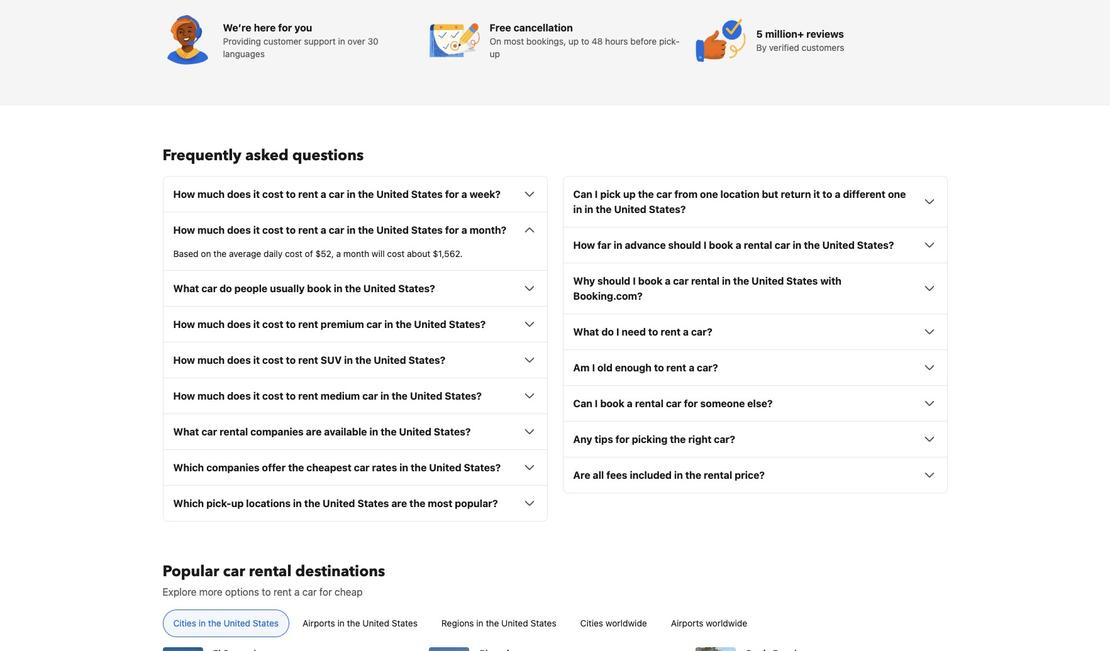 Task type: vqa. For each thing, say whether or not it's contained in the screenshot.
what car do people usually book in the united states?
yes



Task type: locate. For each thing, give the bounding box(es) containing it.
cities inside button
[[173, 619, 196, 629]]

a down destinations
[[294, 587, 300, 598]]

most right on
[[504, 36, 524, 47]]

rent up of
[[298, 225, 318, 236]]

can for can i pick up the car from one location but return it to a different one in in the united states?
[[573, 189, 593, 200]]

locations
[[246, 498, 291, 510]]

0 vertical spatial most
[[504, 36, 524, 47]]

cities inside "button"
[[580, 619, 603, 629]]

i left old
[[592, 363, 595, 374]]

car inside 'dropdown button'
[[366, 319, 382, 330]]

i up booking.com?
[[633, 276, 636, 287]]

for inside how much does it cost to rent a car in the united states for a month? dropdown button
[[445, 225, 459, 236]]

does inside dropdown button
[[227, 225, 251, 236]]

1 airports from the left
[[303, 619, 335, 629]]

0 horizontal spatial cities
[[173, 619, 196, 629]]

does for how much does it cost to rent suv in the united states?
[[227, 355, 251, 366]]

0 vertical spatial what
[[173, 283, 199, 295]]

rental inside popular car rental destinations explore more options to rent a car for cheap
[[249, 562, 292, 583]]

airports inside "button"
[[303, 619, 335, 629]]

to inside 'dropdown button'
[[286, 319, 296, 330]]

cost inside dropdown button
[[262, 225, 284, 236]]

one right different
[[888, 189, 906, 200]]

car?
[[691, 327, 713, 338], [697, 363, 718, 374], [714, 434, 735, 446]]

why
[[573, 276, 595, 287]]

airports down cheap
[[303, 619, 335, 629]]

rent right need
[[661, 327, 681, 338]]

1 vertical spatial can
[[573, 398, 593, 410]]

cities in the united states
[[173, 619, 279, 629]]

car? up someone on the right bottom
[[697, 363, 718, 374]]

cost for how much does it cost to rent suv in the united states?
[[262, 355, 284, 366]]

for up $1,562.
[[445, 225, 459, 236]]

cost up daily on the left top of page
[[262, 225, 284, 236]]

1 horizontal spatial airports
[[671, 619, 704, 629]]

can inside dropdown button
[[573, 398, 593, 410]]

how much does it cost to rent a car in the united states for a month?
[[173, 225, 507, 236]]

1 vertical spatial pick-
[[206, 498, 231, 510]]

we're here for you image
[[163, 15, 213, 66]]

the down the pick
[[596, 204, 612, 215]]

do left people on the left
[[220, 283, 232, 295]]

states inside airports in the united states "button"
[[392, 619, 418, 629]]

2 vertical spatial what
[[173, 427, 199, 438]]

for up customer
[[278, 22, 292, 34]]

reviews
[[807, 28, 844, 40]]

cities for cities worldwide
[[580, 619, 603, 629]]

premium
[[321, 319, 364, 330]]

rental
[[744, 240, 772, 251], [691, 276, 720, 287], [635, 398, 664, 410], [220, 427, 248, 438], [704, 470, 732, 481], [249, 562, 292, 583]]

questions
[[292, 146, 364, 166]]

free cancellation on most bookings, up to 48 hours before pick- up
[[490, 22, 680, 59]]

cheap car rental in dania beach image
[[696, 648, 736, 652]]

should right advance
[[668, 240, 701, 251]]

it inside dropdown button
[[253, 225, 260, 236]]

book inside why should i book a car rental in the united states with booking.com?
[[638, 276, 663, 287]]

can inside can i pick up the car from one location but return it to a different one in in the united states?
[[573, 189, 593, 200]]

1 horizontal spatial pick-
[[659, 36, 680, 47]]

0 vertical spatial which
[[173, 463, 204, 474]]

the down how far in advance should i book a rental car in the united states?
[[733, 276, 749, 287]]

0 horizontal spatial airports
[[303, 619, 335, 629]]

up down on
[[490, 49, 500, 59]]

to up 'based on the average daily cost of $52, a month will cost about $1,562.'
[[286, 225, 296, 236]]

1 vertical spatial do
[[602, 327, 614, 338]]

to inside dropdown button
[[286, 225, 296, 236]]

tab list
[[153, 610, 958, 639]]

will
[[372, 249, 385, 259]]

much for how much does it cost to rent a car in the united states for a week?
[[198, 189, 225, 200]]

the right suv at the left of page
[[355, 355, 371, 366]]

i inside am i old enough to rent a car? dropdown button
[[592, 363, 595, 374]]

0 vertical spatial are
[[306, 427, 322, 438]]

united
[[376, 189, 409, 200], [614, 204, 647, 215], [376, 225, 409, 236], [823, 240, 855, 251], [752, 276, 784, 287], [363, 283, 396, 295], [414, 319, 447, 330], [374, 355, 406, 366], [410, 391, 443, 402], [399, 427, 432, 438], [429, 463, 462, 474], [323, 498, 355, 510], [224, 619, 250, 629], [363, 619, 389, 629], [501, 619, 528, 629]]

what for what car do people usually book in the united states?
[[173, 283, 199, 295]]

more
[[199, 587, 223, 598]]

a down advance
[[665, 276, 671, 287]]

united inside dropdown button
[[376, 225, 409, 236]]

for inside can i book a rental car for someone else? dropdown button
[[684, 398, 698, 410]]

a down why should i book a car rental in the united states with booking.com?
[[683, 327, 689, 338]]

2 can from the top
[[573, 398, 593, 410]]

companies left offer
[[206, 463, 260, 474]]

book down old
[[600, 398, 625, 410]]

for
[[278, 22, 292, 34], [445, 189, 459, 200], [445, 225, 459, 236], [684, 398, 698, 410], [616, 434, 630, 446], [319, 587, 332, 598]]

enough
[[615, 363, 652, 374]]

cost down the usually
[[262, 319, 284, 330]]

2 worldwide from the left
[[706, 619, 747, 629]]

for inside any tips for picking the right car? dropdown button
[[616, 434, 630, 446]]

to right return
[[823, 189, 833, 200]]

airports inside button
[[671, 619, 704, 629]]

up
[[569, 36, 579, 47], [490, 49, 500, 59], [623, 189, 636, 200], [231, 498, 244, 510]]

2 vertical spatial car?
[[714, 434, 735, 446]]

1 much from the top
[[198, 189, 225, 200]]

to right the options
[[262, 587, 271, 598]]

30
[[368, 36, 379, 47]]

2 cities from the left
[[580, 619, 603, 629]]

cheap
[[335, 587, 363, 598]]

the up how much does it cost to rent suv in the united states? dropdown button
[[396, 319, 412, 330]]

i inside can i book a rental car for someone else? dropdown button
[[595, 398, 598, 410]]

much inside dropdown button
[[198, 225, 225, 236]]

in
[[338, 36, 345, 47], [347, 189, 356, 200], [573, 204, 582, 215], [585, 204, 593, 215], [347, 225, 356, 236], [614, 240, 623, 251], [793, 240, 802, 251], [722, 276, 731, 287], [334, 283, 343, 295], [385, 319, 393, 330], [344, 355, 353, 366], [381, 391, 389, 402], [370, 427, 378, 438], [400, 463, 408, 474], [674, 470, 683, 481], [293, 498, 302, 510], [199, 619, 206, 629], [338, 619, 345, 629], [476, 619, 484, 629]]

states? inside can i pick up the car from one location but return it to a different one in in the united states?
[[649, 204, 686, 215]]

the right rates
[[411, 463, 427, 474]]

what for what do i need to rent a car?
[[573, 327, 599, 338]]

far
[[598, 240, 611, 251]]

most left popular?
[[428, 498, 453, 510]]

companies
[[250, 427, 304, 438], [206, 463, 260, 474]]

0 vertical spatial can
[[573, 189, 593, 200]]

rent right the options
[[274, 587, 292, 598]]

1 vertical spatial what
[[573, 327, 599, 338]]

book up why should i book a car rental in the united states with booking.com?
[[709, 240, 733, 251]]

with
[[821, 276, 842, 287]]

airports
[[303, 619, 335, 629], [671, 619, 704, 629]]

cost down how much does it cost to rent suv in the united states?
[[262, 391, 284, 402]]

i inside why should i book a car rental in the united states with booking.com?
[[633, 276, 636, 287]]

for inside popular car rental destinations explore more options to rent a car for cheap
[[319, 587, 332, 598]]

for left cheap
[[319, 587, 332, 598]]

states? inside 'dropdown button'
[[449, 319, 486, 330]]

2 much from the top
[[198, 225, 225, 236]]

i up tips
[[595, 398, 598, 410]]

should up booking.com?
[[598, 276, 631, 287]]

5 million+ reviews image
[[696, 15, 746, 66]]

tab list containing cities in the united states
[[153, 610, 958, 639]]

1 horizontal spatial worldwide
[[706, 619, 747, 629]]

4 much from the top
[[198, 355, 225, 366]]

what for what car rental companies are available in the united states?
[[173, 427, 199, 438]]

return
[[781, 189, 811, 200]]

much for how much does it cost to rent a car in the united states for a month?
[[198, 225, 225, 236]]

pick- right before
[[659, 36, 680, 47]]

states inside how much does it cost to rent a car in the united states for a month? dropdown button
[[411, 225, 443, 236]]

car? down why should i book a car rental in the united states with booking.com?
[[691, 327, 713, 338]]

do left need
[[602, 327, 614, 338]]

2 which from the top
[[173, 498, 204, 510]]

cities
[[173, 619, 196, 629], [580, 619, 603, 629]]

are all fees included in the rental price? button
[[573, 468, 937, 483]]

cost inside dropdown button
[[262, 391, 284, 402]]

cities worldwide
[[580, 619, 647, 629]]

5 million+ reviews by verified customers
[[757, 28, 845, 53]]

4 does from the top
[[227, 355, 251, 366]]

1 horizontal spatial do
[[602, 327, 614, 338]]

how much does it cost to rent premium car in the united states? button
[[173, 317, 537, 332]]

united inside "button"
[[363, 619, 389, 629]]

are down rates
[[391, 498, 407, 510]]

0 horizontal spatial are
[[306, 427, 322, 438]]

pick-
[[659, 36, 680, 47], [206, 498, 231, 510]]

0 horizontal spatial worldwide
[[606, 619, 647, 629]]

much inside 'dropdown button'
[[198, 319, 225, 330]]

how inside 'dropdown button'
[[173, 319, 195, 330]]

a right $52,
[[336, 249, 341, 259]]

states?
[[649, 204, 686, 215], [857, 240, 894, 251], [398, 283, 435, 295], [449, 319, 486, 330], [409, 355, 446, 366], [445, 391, 482, 402], [434, 427, 471, 438], [464, 463, 501, 474]]

1 vertical spatial are
[[391, 498, 407, 510]]

the down cheap
[[347, 619, 360, 629]]

cheap car rental in phoenix image
[[429, 648, 470, 652]]

the down the more
[[208, 619, 221, 629]]

1 horizontal spatial cities
[[580, 619, 603, 629]]

1 horizontal spatial should
[[668, 240, 701, 251]]

over
[[348, 36, 365, 47]]

how much does it cost to rent suv in the united states?
[[173, 355, 446, 366]]

2 does from the top
[[227, 225, 251, 236]]

one right from
[[700, 189, 718, 200]]

medium
[[321, 391, 360, 402]]

regions in the united states button
[[431, 610, 567, 638]]

can
[[573, 189, 593, 200], [573, 398, 593, 410]]

i left the pick
[[595, 189, 598, 200]]

1 which from the top
[[173, 463, 204, 474]]

i
[[595, 189, 598, 200], [704, 240, 707, 251], [633, 276, 636, 287], [616, 327, 619, 338], [592, 363, 595, 374], [595, 398, 598, 410]]

most inside dropdown button
[[428, 498, 453, 510]]

in inside "button"
[[338, 619, 345, 629]]

does inside 'dropdown button'
[[227, 319, 251, 330]]

3 much from the top
[[198, 319, 225, 330]]

united inside 'dropdown button'
[[414, 319, 447, 330]]

the inside button
[[486, 619, 499, 629]]

0 vertical spatial pick-
[[659, 36, 680, 47]]

popular car rental destinations explore more options to rent a car for cheap
[[163, 562, 385, 598]]

how inside dropdown button
[[173, 225, 195, 236]]

how for how much does it cost to rent a car in the united states for a week?
[[173, 189, 195, 200]]

3 does from the top
[[227, 319, 251, 330]]

how much does it cost to rent medium car in the united states?
[[173, 391, 482, 402]]

else?
[[747, 398, 773, 410]]

cost inside 'dropdown button'
[[262, 319, 284, 330]]

i left need
[[616, 327, 619, 338]]

cost for how much does it cost to rent premium car in the united states?
[[262, 319, 284, 330]]

cost left suv at the left of page
[[262, 355, 284, 366]]

are left available
[[306, 427, 322, 438]]

states? inside dropdown button
[[409, 355, 446, 366]]

to left 48
[[581, 36, 589, 47]]

0 vertical spatial car?
[[691, 327, 713, 338]]

cost right will at the top left of page
[[387, 249, 405, 259]]

up right the pick
[[623, 189, 636, 200]]

how for how far in advance should i book a rental car in the united states?
[[573, 240, 595, 251]]

much inside dropdown button
[[198, 391, 225, 402]]

companies up offer
[[250, 427, 304, 438]]

cities for cities in the united states
[[173, 619, 196, 629]]

free cancellation image
[[429, 15, 480, 66]]

the
[[358, 189, 374, 200], [638, 189, 654, 200], [596, 204, 612, 215], [358, 225, 374, 236], [804, 240, 820, 251], [213, 249, 227, 259], [733, 276, 749, 287], [345, 283, 361, 295], [396, 319, 412, 330], [355, 355, 371, 366], [392, 391, 408, 402], [381, 427, 397, 438], [670, 434, 686, 446], [288, 463, 304, 474], [411, 463, 427, 474], [686, 470, 702, 481], [304, 498, 320, 510], [410, 498, 426, 510], [208, 619, 221, 629], [347, 619, 360, 629], [486, 619, 499, 629]]

can left the pick
[[573, 189, 593, 200]]

rent inside popular car rental destinations explore more options to rent a car for cheap
[[274, 587, 292, 598]]

in inside button
[[476, 619, 484, 629]]

airports up cheap car rental in dania beach image
[[671, 619, 704, 629]]

book down advance
[[638, 276, 663, 287]]

worldwide inside "button"
[[606, 619, 647, 629]]

how for how much does it cost to rent suv in the united states?
[[173, 355, 195, 366]]

on
[[201, 249, 211, 259]]

1 vertical spatial most
[[428, 498, 453, 510]]

most inside free cancellation on most bookings, up to 48 hours before pick- up
[[504, 36, 524, 47]]

it inside 'dropdown button'
[[253, 319, 260, 330]]

cost down asked
[[262, 189, 284, 200]]

5 much from the top
[[198, 391, 225, 402]]

the left right
[[670, 434, 686, 446]]

united inside can i pick up the car from one location but return it to a different one in in the united states?
[[614, 204, 647, 215]]

popular?
[[455, 498, 498, 510]]

2 airports from the left
[[671, 619, 704, 629]]

what
[[173, 283, 199, 295], [573, 327, 599, 338], [173, 427, 199, 438]]

rent left premium
[[298, 319, 318, 330]]

worldwide inside button
[[706, 619, 747, 629]]

1 horizontal spatial most
[[504, 36, 524, 47]]

1 horizontal spatial one
[[888, 189, 906, 200]]

1 worldwide from the left
[[606, 619, 647, 629]]

different
[[843, 189, 886, 200]]

should
[[668, 240, 701, 251], [598, 276, 631, 287]]

customers
[[802, 42, 845, 53]]

how
[[173, 189, 195, 200], [173, 225, 195, 236], [573, 240, 595, 251], [173, 319, 195, 330], [173, 355, 195, 366], [173, 391, 195, 402]]

1 can from the top
[[573, 189, 593, 200]]

i inside what do i need to rent a car? dropdown button
[[616, 327, 619, 338]]

does for how much does it cost to rent a car in the united states for a week?
[[227, 189, 251, 200]]

states
[[411, 189, 443, 200], [411, 225, 443, 236], [787, 276, 818, 287], [358, 498, 389, 510], [253, 619, 279, 629], [392, 619, 418, 629], [531, 619, 557, 629]]

pick- inside free cancellation on most bookings, up to 48 hours before pick- up
[[659, 36, 680, 47]]

how far in advance should i book a rental car in the united states?
[[573, 240, 894, 251]]

can up any
[[573, 398, 593, 410]]

cost for how much does it cost to rent medium car in the united states?
[[262, 391, 284, 402]]

how for how much does it cost to rent medium car in the united states?
[[173, 391, 195, 402]]

to
[[581, 36, 589, 47], [286, 189, 296, 200], [823, 189, 833, 200], [286, 225, 296, 236], [286, 319, 296, 330], [648, 327, 658, 338], [286, 355, 296, 366], [654, 363, 664, 374], [286, 391, 296, 402], [262, 587, 271, 598]]

0 horizontal spatial most
[[428, 498, 453, 510]]

1 cities from the left
[[173, 619, 196, 629]]

customer
[[263, 36, 302, 47]]

for inside we're here for you providing customer support in over 30 languages
[[278, 22, 292, 34]]

for left someone on the right bottom
[[684, 398, 698, 410]]

regions
[[442, 619, 474, 629]]

to right enough
[[654, 363, 664, 374]]

it for how much does it cost to rent premium car in the united states?
[[253, 319, 260, 330]]

the right on
[[213, 249, 227, 259]]

to down the usually
[[286, 319, 296, 330]]

the inside dropdown button
[[358, 225, 374, 236]]

$52,
[[315, 249, 334, 259]]

pick- inside which pick-up locations in the united states are the most popular? dropdown button
[[206, 498, 231, 510]]

a
[[321, 189, 326, 200], [462, 189, 467, 200], [835, 189, 841, 200], [321, 225, 326, 236], [462, 225, 467, 236], [736, 240, 742, 251], [336, 249, 341, 259], [665, 276, 671, 287], [683, 327, 689, 338], [689, 363, 695, 374], [627, 398, 633, 410], [294, 587, 300, 598]]

0 vertical spatial should
[[668, 240, 701, 251]]

a left different
[[835, 189, 841, 200]]

fees
[[607, 470, 628, 481]]

0 horizontal spatial pick-
[[206, 498, 231, 510]]

1 vertical spatial car?
[[697, 363, 718, 374]]

for left week?
[[445, 189, 459, 200]]

the up month
[[358, 225, 374, 236]]

1 vertical spatial should
[[598, 276, 631, 287]]

what car do people usually book in the united states? button
[[173, 281, 537, 296]]

why should i book a car rental in the united states with booking.com?
[[573, 276, 842, 302]]

a inside can i pick up the car from one location but return it to a different one in in the united states?
[[835, 189, 841, 200]]

included
[[630, 470, 672, 481]]

book
[[709, 240, 733, 251], [638, 276, 663, 287], [307, 283, 331, 295], [600, 398, 625, 410]]

1 vertical spatial which
[[173, 498, 204, 510]]

0 horizontal spatial one
[[700, 189, 718, 200]]

hours
[[605, 36, 628, 47]]

5 does from the top
[[227, 391, 251, 402]]

0 vertical spatial do
[[220, 283, 232, 295]]

i up why should i book a car rental in the united states with booking.com?
[[704, 240, 707, 251]]

1 does from the top
[[227, 189, 251, 200]]

car? right right
[[714, 434, 735, 446]]

0 horizontal spatial should
[[598, 276, 631, 287]]

for inside how much does it cost to rent a car in the united states for a week? dropdown button
[[445, 189, 459, 200]]

the down right
[[686, 470, 702, 481]]

support
[[304, 36, 336, 47]]

it inside can i pick up the car from one location but return it to a different one in in the united states?
[[814, 189, 820, 200]]

does inside dropdown button
[[227, 391, 251, 402]]

how much does it cost to rent medium car in the united states? button
[[173, 389, 537, 404]]

advance
[[625, 240, 666, 251]]

daily
[[264, 249, 283, 259]]

worldwide
[[606, 619, 647, 629], [706, 619, 747, 629]]

the right regions
[[486, 619, 499, 629]]

which pick-up locations in the united states are the most popular? button
[[173, 497, 537, 512]]

pick- left locations
[[206, 498, 231, 510]]

for right tips
[[616, 434, 630, 446]]

the inside why should i book a car rental in the united states with booking.com?
[[733, 276, 749, 287]]



Task type: describe. For each thing, give the bounding box(es) containing it.
suv
[[321, 355, 342, 366]]

a left week?
[[462, 189, 467, 200]]

united inside why should i book a car rental in the united states with booking.com?
[[752, 276, 784, 287]]

are
[[573, 470, 591, 481]]

to left suv at the left of page
[[286, 355, 296, 366]]

the down return
[[804, 240, 820, 251]]

it for how much does it cost to rent a car in the united states for a week?
[[253, 189, 260, 200]]

it for how much does it cost to rent a car in the united states for a month?
[[253, 225, 260, 236]]

the up what car rental companies are available in the united states? dropdown button
[[392, 391, 408, 402]]

rates
[[372, 463, 397, 474]]

what do i need to rent a car? button
[[573, 325, 937, 340]]

any tips for picking the right car?
[[573, 434, 735, 446]]

regions in the united states
[[442, 619, 557, 629]]

we're
[[223, 22, 251, 34]]

the down cheapest
[[304, 498, 320, 510]]

airports in the united states button
[[292, 610, 428, 638]]

a down enough
[[627, 398, 633, 410]]

states inside which pick-up locations in the united states are the most popular? dropdown button
[[358, 498, 389, 510]]

before
[[631, 36, 657, 47]]

what do i need to rent a car?
[[573, 327, 713, 338]]

a down questions
[[321, 189, 326, 200]]

to inside free cancellation on most bookings, up to 48 hours before pick- up
[[581, 36, 589, 47]]

languages
[[223, 49, 265, 59]]

a up $52,
[[321, 225, 326, 236]]

how for how much does it cost to rent a car in the united states for a month?
[[173, 225, 195, 236]]

by
[[757, 42, 767, 53]]

rent inside dropdown button
[[298, 225, 318, 236]]

the inside button
[[208, 619, 221, 629]]

to down asked
[[286, 189, 296, 200]]

car? for am i old enough to rent a car?
[[697, 363, 718, 374]]

should inside why should i book a car rental in the united states with booking.com?
[[598, 276, 631, 287]]

i inside can i pick up the car from one location but return it to a different one in in the united states?
[[595, 189, 598, 200]]

up left 48
[[569, 36, 579, 47]]

rent down questions
[[298, 189, 318, 200]]

to right need
[[648, 327, 658, 338]]

free
[[490, 22, 511, 34]]

cheapest
[[307, 463, 352, 474]]

can i book a rental car for someone else? button
[[573, 397, 937, 412]]

cities worldwide button
[[570, 610, 658, 638]]

picking
[[632, 434, 668, 446]]

from
[[675, 189, 698, 200]]

week?
[[470, 189, 501, 200]]

which for which companies offer the cheapest car rates  in the united states?
[[173, 463, 204, 474]]

options
[[225, 587, 259, 598]]

it for how much does it cost to rent suv in the united states?
[[253, 355, 260, 366]]

to inside can i pick up the car from one location but return it to a different one in in the united states?
[[823, 189, 833, 200]]

cost for how much does it cost to rent a car in the united states for a month?
[[262, 225, 284, 236]]

pick
[[600, 189, 621, 200]]

rent inside 'dropdown button'
[[298, 319, 318, 330]]

united inside button
[[224, 619, 250, 629]]

book inside dropdown button
[[600, 398, 625, 410]]

much for how much does it cost to rent medium car in the united states?
[[198, 391, 225, 402]]

am i old enough to rent a car? button
[[573, 361, 937, 376]]

i inside the how far in advance should i book a rental car in the united states? dropdown button
[[704, 240, 707, 251]]

you
[[295, 22, 312, 34]]

cost for how much does it cost to rent a car in the united states for a week?
[[262, 189, 284, 200]]

rent left medium at the bottom of page
[[298, 391, 318, 402]]

in inside dropdown button
[[347, 225, 356, 236]]

in inside why should i book a car rental in the united states with booking.com?
[[722, 276, 731, 287]]

1 horizontal spatial are
[[391, 498, 407, 510]]

any
[[573, 434, 592, 446]]

the inside "button"
[[347, 619, 360, 629]]

to inside popular car rental destinations explore more options to rent a car for cheap
[[262, 587, 271, 598]]

people
[[234, 283, 268, 295]]

usually
[[270, 283, 305, 295]]

how far in advance should i book a rental car in the united states? button
[[573, 238, 937, 253]]

tips
[[595, 434, 613, 446]]

am
[[573, 363, 590, 374]]

a left month?
[[462, 225, 467, 236]]

right
[[688, 434, 712, 446]]

states inside why should i book a car rental in the united states with booking.com?
[[787, 276, 818, 287]]

airports worldwide
[[671, 619, 747, 629]]

1 vertical spatial companies
[[206, 463, 260, 474]]

car inside can i pick up the car from one location but return it to a different one in in the united states?
[[657, 189, 672, 200]]

2 one from the left
[[888, 189, 906, 200]]

million+
[[765, 28, 804, 40]]

verified
[[769, 42, 799, 53]]

united inside button
[[501, 619, 528, 629]]

what car rental companies are available in the united states? button
[[173, 425, 537, 440]]

48
[[592, 36, 603, 47]]

popular
[[163, 562, 219, 583]]

the up how much does it cost to rent a car in the united states for a month? dropdown button
[[358, 189, 374, 200]]

cost left of
[[285, 249, 303, 259]]

what car rental companies are available in the united states?
[[173, 427, 471, 438]]

a inside why should i book a car rental in the united states with booking.com?
[[665, 276, 671, 287]]

how much does it cost to rent premium car in the united states?
[[173, 319, 486, 330]]

car inside dropdown button
[[329, 225, 344, 236]]

am i old enough to rent a car?
[[573, 363, 718, 374]]

can i pick up the car from one location but return it to a different one in in the united states? button
[[573, 187, 937, 217]]

frequently asked questions
[[163, 146, 364, 166]]

can i pick up the car from one location but return it to a different one in in the united states?
[[573, 189, 906, 215]]

price?
[[735, 470, 765, 481]]

book right the usually
[[307, 283, 331, 295]]

a down can i pick up the car from one location but return it to a different one in in the united states?
[[736, 240, 742, 251]]

airports for airports worldwide
[[671, 619, 704, 629]]

0 vertical spatial companies
[[250, 427, 304, 438]]

which for which pick-up locations in the united states are the most popular?
[[173, 498, 204, 510]]

the inside 'dropdown button'
[[396, 319, 412, 330]]

are all fees included in the rental price?
[[573, 470, 765, 481]]

rent left suv at the left of page
[[298, 355, 318, 366]]

in inside button
[[199, 619, 206, 629]]

how for how much does it cost to rent premium car in the united states?
[[173, 319, 195, 330]]

rent up can i book a rental car for someone else?
[[667, 363, 687, 374]]

cheap car rental in el segundo image
[[163, 648, 203, 652]]

can for can i book a rental car for someone else?
[[573, 398, 593, 410]]

does for how much does it cost to rent a car in the united states for a month?
[[227, 225, 251, 236]]

up inside can i pick up the car from one location but return it to a different one in in the united states?
[[623, 189, 636, 200]]

old
[[598, 363, 613, 374]]

how much does it cost to rent a car in the united states for a month? button
[[173, 223, 537, 238]]

airports for airports in the united states
[[303, 619, 335, 629]]

in inside we're here for you providing customer support in over 30 languages
[[338, 36, 345, 47]]

does for how much does it cost to rent medium car in the united states?
[[227, 391, 251, 402]]

the left popular?
[[410, 498, 426, 510]]

average
[[229, 249, 261, 259]]

providing
[[223, 36, 261, 47]]

to down how much does it cost to rent suv in the united states?
[[286, 391, 296, 402]]

here
[[254, 22, 276, 34]]

the up rates
[[381, 427, 397, 438]]

how much does it cost to rent a car in the united states for a week? button
[[173, 187, 537, 202]]

explore
[[163, 587, 197, 598]]

but
[[762, 189, 779, 200]]

much for how much does it cost to rent premium car in the united states?
[[198, 319, 225, 330]]

we're here for you providing customer support in over 30 languages
[[223, 22, 379, 59]]

any tips for picking the right car? button
[[573, 432, 937, 447]]

it for how much does it cost to rent medium car in the united states?
[[253, 391, 260, 402]]

airports worldwide button
[[660, 610, 758, 638]]

rental inside why should i book a car rental in the united states with booking.com?
[[691, 276, 720, 287]]

states inside how much does it cost to rent a car in the united states for a week? dropdown button
[[411, 189, 443, 200]]

worldwide for airports worldwide
[[706, 619, 747, 629]]

the right the pick
[[638, 189, 654, 200]]

based on the average daily cost of $52, a month will cost about $1,562.
[[173, 249, 463, 259]]

a inside popular car rental destinations explore more options to rent a car for cheap
[[294, 587, 300, 598]]

month?
[[470, 225, 507, 236]]

which companies offer the cheapest car rates  in the united states?
[[173, 463, 501, 474]]

frequently
[[163, 146, 242, 166]]

1 one from the left
[[700, 189, 718, 200]]

$1,562.
[[433, 249, 463, 259]]

in inside 'dropdown button'
[[385, 319, 393, 330]]

states inside regions in the united states button
[[531, 619, 557, 629]]

destinations
[[295, 562, 385, 583]]

all
[[593, 470, 604, 481]]

bookings,
[[527, 36, 566, 47]]

states inside cities in the united states button
[[253, 619, 279, 629]]

0 horizontal spatial do
[[220, 283, 232, 295]]

does for how much does it cost to rent premium car in the united states?
[[227, 319, 251, 330]]

worldwide for cities worldwide
[[606, 619, 647, 629]]

the right offer
[[288, 463, 304, 474]]

rental inside dropdown button
[[635, 398, 664, 410]]

about
[[407, 249, 430, 259]]

cities in the united states button
[[163, 610, 289, 638]]

why should i book a car rental in the united states with booking.com? button
[[573, 274, 937, 304]]

based
[[173, 249, 199, 259]]

the down month
[[345, 283, 361, 295]]

5
[[757, 28, 763, 40]]

which pick-up locations in the united states are the most popular?
[[173, 498, 498, 510]]

up left locations
[[231, 498, 244, 510]]

of
[[305, 249, 313, 259]]

much for how much does it cost to rent suv in the united states?
[[198, 355, 225, 366]]

car inside why should i book a car rental in the united states with booking.com?
[[673, 276, 689, 287]]

offer
[[262, 463, 286, 474]]

car? for what do i need to rent a car?
[[691, 327, 713, 338]]

a up can i book a rental car for someone else?
[[689, 363, 695, 374]]



